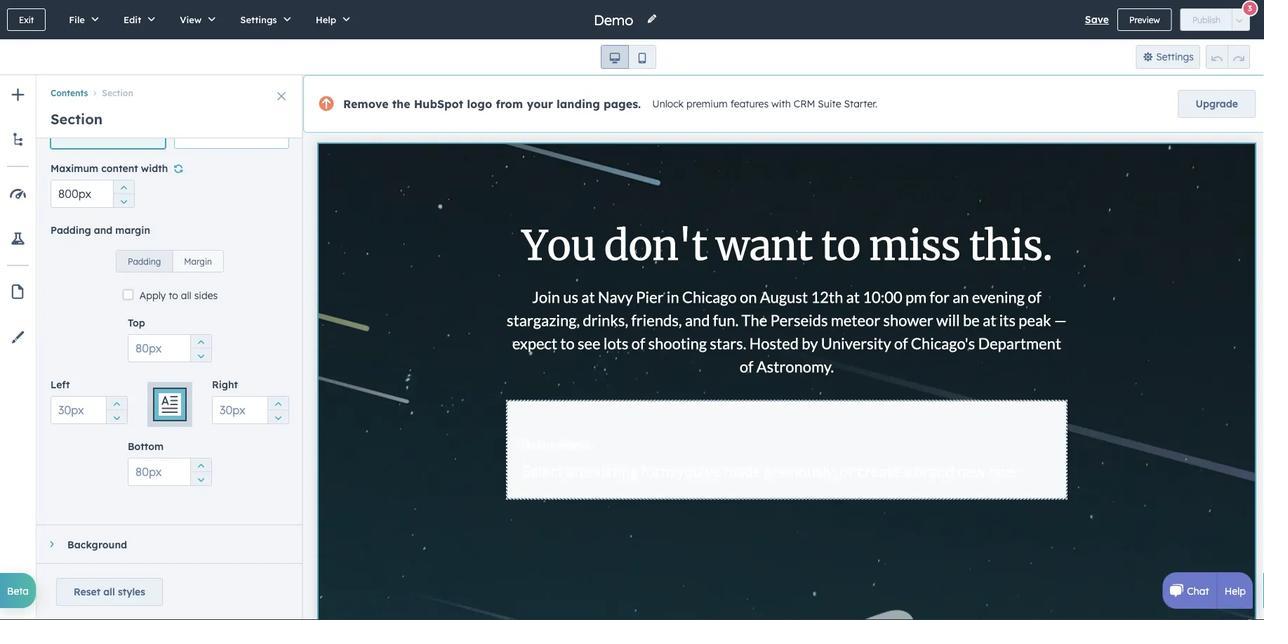 Task type: vqa. For each thing, say whether or not it's contained in the screenshot.
about
no



Task type: locate. For each thing, give the bounding box(es) containing it.
all inside button
[[103, 586, 115, 598]]

the
[[392, 97, 410, 111]]

all right reset
[[103, 586, 115, 598]]

80px text field for top
[[128, 334, 212, 362]]

help
[[316, 14, 336, 25], [1225, 584, 1246, 597]]

edit
[[124, 14, 141, 25]]

800px text field
[[51, 180, 135, 208]]

help inside button
[[316, 14, 336, 25]]

0 horizontal spatial settings
[[240, 14, 277, 25]]

1 vertical spatial section
[[51, 110, 103, 128]]

group
[[601, 45, 657, 69], [1206, 45, 1251, 69], [113, 180, 134, 208], [116, 242, 224, 272], [190, 334, 211, 362], [106, 396, 127, 424], [268, 396, 289, 424], [190, 458, 211, 486]]

reset
[[74, 586, 100, 598]]

padding inside padding 'button'
[[128, 256, 161, 266]]

0 vertical spatial 80px text field
[[128, 334, 212, 362]]

30px text field
[[212, 396, 289, 424]]

None field
[[593, 10, 638, 29]]

logo
[[467, 97, 492, 111]]

1 vertical spatial settings button
[[1137, 45, 1201, 69]]

Margin button
[[172, 250, 224, 272]]

2 80px text field from the top
[[128, 458, 212, 486]]

margin
[[184, 256, 212, 266]]

80px text field down top
[[128, 334, 212, 362]]

1 vertical spatial help
[[1225, 584, 1246, 597]]

0 horizontal spatial help
[[316, 14, 336, 25]]

settings right view button
[[240, 14, 277, 25]]

1 horizontal spatial help
[[1225, 584, 1246, 597]]

settings button
[[226, 0, 301, 39], [1137, 45, 1201, 69]]

apply to all sides
[[140, 289, 218, 301]]

80px text field down bottom
[[128, 458, 212, 486]]

padding for padding
[[128, 256, 161, 266]]

all right to
[[181, 289, 192, 301]]

group containing padding
[[116, 242, 224, 272]]

80px text field
[[128, 334, 212, 362], [128, 458, 212, 486]]

navigation containing contents
[[37, 75, 303, 100]]

with
[[772, 98, 791, 110]]

0 horizontal spatial settings button
[[226, 0, 301, 39]]

hubspot
[[414, 97, 464, 111]]

and
[[94, 224, 113, 236]]

None checkbox
[[51, 63, 166, 149]]

sides
[[194, 289, 218, 301]]

1 vertical spatial all
[[103, 586, 115, 598]]

reset all styles
[[74, 586, 145, 598]]

padding left the and in the top of the page
[[51, 224, 91, 236]]

1 horizontal spatial all
[[181, 289, 192, 301]]

beta
[[7, 584, 29, 597]]

save
[[1085, 13, 1109, 26]]

0 vertical spatial padding
[[51, 224, 91, 236]]

remove the hubspot logo from your landing pages.
[[343, 97, 641, 111]]

all
[[181, 289, 192, 301], [103, 586, 115, 598]]

suite
[[818, 98, 842, 110]]

crm
[[794, 98, 815, 110]]

maximum
[[51, 162, 98, 174]]

None checkbox
[[174, 63, 289, 149]]

upgrade link
[[1179, 90, 1256, 118]]

0 horizontal spatial padding
[[51, 224, 91, 236]]

from
[[496, 97, 523, 111]]

0 vertical spatial help
[[316, 14, 336, 25]]

1 horizontal spatial settings
[[1157, 51, 1194, 63]]

1 vertical spatial 80px text field
[[128, 458, 212, 486]]

30px text field
[[51, 396, 128, 424]]

contents button
[[51, 88, 88, 98]]

section down contents button
[[51, 110, 103, 128]]

settings
[[240, 14, 277, 25], [1157, 51, 1194, 63]]

padding and margin
[[51, 224, 150, 236]]

1 80px text field from the top
[[128, 334, 212, 362]]

1 horizontal spatial padding
[[128, 256, 161, 266]]

view
[[180, 14, 202, 25]]

settings down preview button
[[1157, 51, 1194, 63]]

padding down margin
[[128, 256, 161, 266]]

padding
[[51, 224, 91, 236], [128, 256, 161, 266]]

3
[[1248, 4, 1253, 13]]

0 vertical spatial settings
[[240, 14, 277, 25]]

features
[[731, 98, 769, 110]]

section right contents
[[102, 88, 133, 98]]

1 vertical spatial padding
[[128, 256, 161, 266]]

publish group
[[1181, 8, 1251, 31]]

beta button
[[0, 573, 36, 608]]

content
[[101, 162, 138, 174]]

file
[[69, 14, 85, 25]]

80px text field for bottom
[[128, 458, 212, 486]]

0 vertical spatial settings button
[[226, 0, 301, 39]]

pages.
[[604, 97, 641, 111]]

background
[[67, 538, 127, 550]]

section
[[102, 88, 133, 98], [51, 110, 103, 128]]

navigation
[[37, 75, 303, 100]]

0 horizontal spatial all
[[103, 586, 115, 598]]

bottom
[[128, 440, 164, 453]]

save button
[[1085, 11, 1109, 28]]

1 horizontal spatial settings button
[[1137, 45, 1201, 69]]

chat
[[1188, 584, 1210, 597]]



Task type: describe. For each thing, give the bounding box(es) containing it.
reset all styles button
[[56, 578, 163, 606]]

apply
[[140, 289, 166, 301]]

caret image
[[50, 540, 54, 548]]

margin
[[115, 224, 150, 236]]

preview
[[1130, 14, 1160, 25]]

unlock premium features with crm suite starter.
[[652, 98, 878, 110]]

premium
[[687, 98, 728, 110]]

width
[[141, 162, 168, 174]]

top
[[128, 317, 145, 329]]

file button
[[54, 0, 109, 39]]

preview button
[[1118, 8, 1172, 31]]

close image
[[277, 92, 286, 100]]

0 vertical spatial all
[[181, 289, 192, 301]]

view button
[[165, 0, 226, 39]]

starter.
[[844, 98, 878, 110]]

unlock
[[652, 98, 684, 110]]

contents
[[51, 88, 88, 98]]

exit link
[[7, 8, 46, 31]]

0 vertical spatial section
[[102, 88, 133, 98]]

1 vertical spatial settings
[[1157, 51, 1194, 63]]

remove
[[343, 97, 389, 111]]

help button
[[301, 0, 360, 39]]

padding for padding and margin
[[51, 224, 91, 236]]

upgrade
[[1196, 98, 1239, 110]]

your
[[527, 97, 553, 111]]

Padding button
[[116, 250, 173, 272]]

exit
[[19, 14, 34, 25]]

background button
[[37, 525, 289, 563]]

edit button
[[109, 0, 165, 39]]

left
[[51, 378, 70, 391]]

landing
[[557, 97, 600, 111]]

section button
[[88, 88, 133, 98]]

right
[[212, 378, 238, 391]]

styles
[[118, 586, 145, 598]]

publish button
[[1181, 8, 1233, 31]]

maximum content width
[[51, 162, 168, 174]]

to
[[169, 289, 178, 301]]

publish
[[1193, 14, 1221, 25]]



